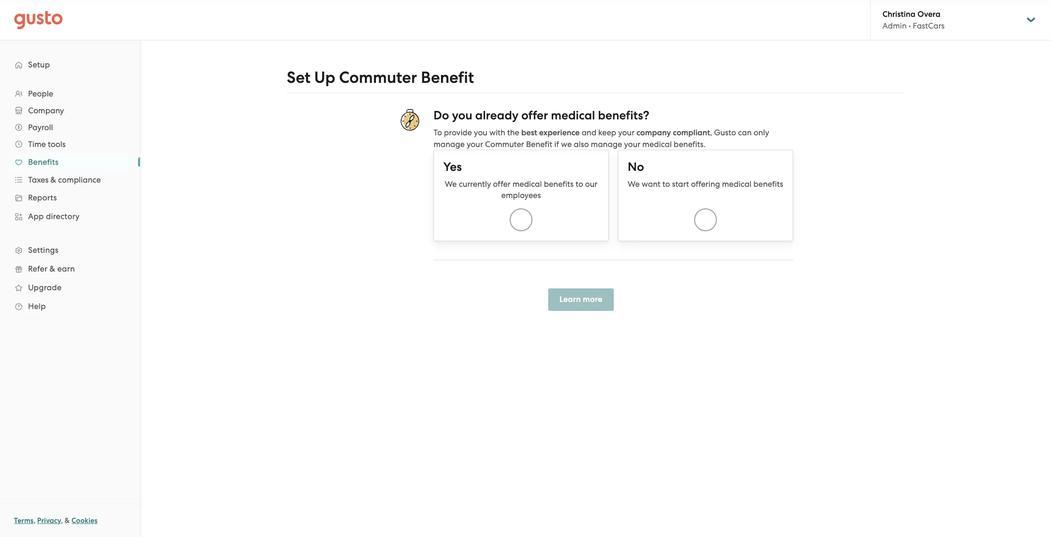 Task type: vqa. For each thing, say whether or not it's contained in the screenshot.
UNBLOCK
no



Task type: locate. For each thing, give the bounding box(es) containing it.
help link
[[9, 298, 131, 315]]

offer up employees
[[493, 179, 511, 189]]

0 vertical spatial benefit
[[421, 68, 474, 87]]

benefits.
[[674, 140, 706, 149]]

1 we from the left
[[445, 179, 457, 189]]

benefits
[[544, 179, 574, 189], [754, 179, 784, 189]]

time tools
[[28, 140, 66, 149]]

1 horizontal spatial benefit
[[526, 140, 553, 149]]

no
[[628, 160, 644, 174]]

app directory
[[28, 212, 80, 221]]

, left cookies
[[61, 517, 63, 525]]

start
[[672, 179, 689, 189]]

experience
[[539, 128, 580, 138]]

commuter benefit if we also manage your medical benefits.
[[485, 140, 706, 149]]

benefit up the do
[[421, 68, 474, 87]]

& right taxes
[[50, 175, 56, 185]]

reports link
[[9, 189, 131, 206]]

manage down provide
[[434, 140, 465, 149]]

christina
[[883, 9, 916, 19]]

1 vertical spatial you
[[474, 128, 488, 137]]

2 we from the left
[[628, 179, 640, 189]]

0 horizontal spatial to
[[576, 179, 583, 189]]

medical right offering
[[722, 179, 752, 189]]

, gusto can only manage your
[[434, 128, 770, 149]]

offer
[[522, 108, 548, 123], [493, 179, 511, 189]]

keep
[[599, 128, 616, 137]]

0 vertical spatial &
[[50, 175, 56, 185]]

to left our
[[576, 179, 583, 189]]

you inside the to provide you with the best experience and keep your company compliant
[[474, 128, 488, 137]]

do you already offer medical benefits?
[[434, 108, 650, 123]]

1 manage from the left
[[434, 140, 465, 149]]

to inside we currently offer medical benefits to our employees
[[576, 179, 583, 189]]

your down benefits?
[[618, 128, 635, 137]]

tools
[[48, 140, 66, 149]]

1 vertical spatial commuter
[[485, 140, 524, 149]]

1 horizontal spatial ,
[[61, 517, 63, 525]]

0 horizontal spatial benefits
[[544, 179, 574, 189]]

we want to start offering medical benefits
[[628, 179, 784, 189]]

medical
[[551, 108, 595, 123], [643, 140, 672, 149], [513, 179, 542, 189], [722, 179, 752, 189]]

benefits?
[[598, 108, 650, 123]]

settings link
[[9, 242, 131, 259]]

compliance
[[58, 175, 101, 185]]

2 horizontal spatial ,
[[710, 128, 712, 137]]

you left with
[[474, 128, 488, 137]]

0 vertical spatial commuter
[[339, 68, 417, 87]]

the
[[507, 128, 520, 137]]

& for compliance
[[50, 175, 56, 185]]

settings
[[28, 245, 58, 255]]

we for no
[[628, 179, 640, 189]]

cookies button
[[72, 515, 98, 526]]

& left cookies
[[65, 517, 70, 525]]

we down no
[[628, 179, 640, 189]]

to
[[576, 179, 583, 189], [663, 179, 670, 189]]

1 horizontal spatial benefits
[[754, 179, 784, 189]]

0 horizontal spatial we
[[445, 179, 457, 189]]

want
[[642, 179, 661, 189]]

we for yes
[[445, 179, 457, 189]]

overa
[[918, 9, 941, 19]]

•
[[909, 21, 911, 30]]

reports
[[28, 193, 57, 202]]

&
[[50, 175, 56, 185], [50, 264, 55, 274], [65, 517, 70, 525]]

benefit
[[421, 68, 474, 87], [526, 140, 553, 149]]

1 horizontal spatial manage
[[591, 140, 622, 149]]

,
[[710, 128, 712, 137], [34, 517, 36, 525], [61, 517, 63, 525]]

refer & earn link
[[9, 260, 131, 277]]

1 vertical spatial offer
[[493, 179, 511, 189]]

2 manage from the left
[[591, 140, 622, 149]]

we
[[445, 179, 457, 189], [628, 179, 640, 189]]

people
[[28, 89, 53, 98]]

1 benefits from the left
[[544, 179, 574, 189]]

your up no
[[624, 140, 641, 149]]

1 vertical spatial &
[[50, 264, 55, 274]]

1 horizontal spatial we
[[628, 179, 640, 189]]

employees
[[502, 191, 541, 200]]

1 horizontal spatial offer
[[522, 108, 548, 123]]

to left start
[[663, 179, 670, 189]]

, left 'gusto'
[[710, 128, 712, 137]]

setup link
[[9, 56, 131, 73]]

payroll
[[28, 123, 53, 132]]

& inside dropdown button
[[50, 175, 56, 185]]

company
[[28, 106, 64, 115]]

we down yes at top
[[445, 179, 457, 189]]

, left privacy link
[[34, 517, 36, 525]]

1 vertical spatial benefit
[[526, 140, 553, 149]]

you up provide
[[452, 108, 473, 123]]

1 horizontal spatial you
[[474, 128, 488, 137]]

manage
[[434, 140, 465, 149], [591, 140, 622, 149]]

& left "earn"
[[50, 264, 55, 274]]

app directory link
[[9, 208, 131, 225]]

manage down the keep
[[591, 140, 622, 149]]

you
[[452, 108, 473, 123], [474, 128, 488, 137]]

your down provide
[[467, 140, 483, 149]]

offering
[[691, 179, 720, 189]]

offer up "best"
[[522, 108, 548, 123]]

earn
[[57, 264, 75, 274]]

0 horizontal spatial offer
[[493, 179, 511, 189]]

1 to from the left
[[576, 179, 583, 189]]

benefit down "best"
[[526, 140, 553, 149]]

0 horizontal spatial manage
[[434, 140, 465, 149]]

0 vertical spatial you
[[452, 108, 473, 123]]

1 horizontal spatial to
[[663, 179, 670, 189]]

list
[[0, 85, 140, 316]]

medical up employees
[[513, 179, 542, 189]]

admin
[[883, 21, 907, 30]]

taxes
[[28, 175, 49, 185]]

your
[[618, 128, 635, 137], [467, 140, 483, 149], [624, 140, 641, 149]]

currently
[[459, 179, 491, 189]]

commuter
[[339, 68, 417, 87], [485, 140, 524, 149]]

christina overa admin • fastcars
[[883, 9, 945, 30]]

only
[[754, 128, 770, 137]]

we inside we currently offer medical benefits to our employees
[[445, 179, 457, 189]]

home image
[[14, 11, 63, 29]]

can
[[738, 128, 752, 137]]

we
[[561, 140, 572, 149]]



Task type: describe. For each thing, give the bounding box(es) containing it.
compliant
[[673, 128, 710, 138]]

people button
[[9, 85, 131, 102]]

payroll button
[[9, 119, 131, 136]]

2 benefits from the left
[[754, 179, 784, 189]]

0 horizontal spatial you
[[452, 108, 473, 123]]

we currently offer medical benefits to our employees
[[445, 179, 598, 200]]

offer inside we currently offer medical benefits to our employees
[[493, 179, 511, 189]]

privacy
[[37, 517, 61, 525]]

set
[[287, 68, 311, 87]]

gusto
[[714, 128, 736, 137]]

taxes & compliance
[[28, 175, 101, 185]]

0 horizontal spatial ,
[[34, 517, 36, 525]]

manage inside , gusto can only manage your
[[434, 140, 465, 149]]

directory
[[46, 212, 80, 221]]

your inside , gusto can only manage your
[[467, 140, 483, 149]]

to
[[434, 128, 442, 137]]

refer & earn
[[28, 264, 75, 274]]

medical down 'company'
[[643, 140, 672, 149]]

benefits
[[28, 157, 59, 167]]

provide
[[444, 128, 472, 137]]

up
[[314, 68, 335, 87]]

set up commuter benefit
[[287, 68, 474, 87]]

terms
[[14, 517, 34, 525]]

with
[[490, 128, 505, 137]]

company button
[[9, 102, 131, 119]]

medical inside we currently offer medical benefits to our employees
[[513, 179, 542, 189]]

yes
[[444, 160, 462, 174]]

fastcars
[[913, 21, 945, 30]]

terms , privacy , & cookies
[[14, 517, 98, 525]]

our
[[585, 179, 598, 189]]

, inside , gusto can only manage your
[[710, 128, 712, 137]]

do
[[434, 108, 449, 123]]

upgrade
[[28, 283, 62, 292]]

to provide you with the best experience and keep your company compliant
[[434, 128, 710, 138]]

0 horizontal spatial commuter
[[339, 68, 417, 87]]

2 vertical spatial &
[[65, 517, 70, 525]]

company
[[637, 128, 671, 138]]

gusto navigation element
[[0, 40, 140, 331]]

list containing people
[[0, 85, 140, 316]]

& for earn
[[50, 264, 55, 274]]

0 horizontal spatial benefit
[[421, 68, 474, 87]]

taxes & compliance button
[[9, 171, 131, 188]]

time tools button
[[9, 136, 131, 153]]

benefits inside we currently offer medical benefits to our employees
[[544, 179, 574, 189]]

benefits link
[[9, 154, 131, 170]]

app
[[28, 212, 44, 221]]

best
[[521, 128, 537, 138]]

terms link
[[14, 517, 34, 525]]

also
[[574, 140, 589, 149]]

setup
[[28, 60, 50, 69]]

upgrade link
[[9, 279, 131, 296]]

help
[[28, 302, 46, 311]]

medical up the to provide you with the best experience and keep your company compliant
[[551, 108, 595, 123]]

already
[[475, 108, 519, 123]]

2 to from the left
[[663, 179, 670, 189]]

1 horizontal spatial commuter
[[485, 140, 524, 149]]

refer
[[28, 264, 47, 274]]

if
[[555, 140, 559, 149]]

time
[[28, 140, 46, 149]]

privacy link
[[37, 517, 61, 525]]

0 vertical spatial offer
[[522, 108, 548, 123]]

and
[[582, 128, 597, 137]]

cookies
[[72, 517, 98, 525]]

your inside the to provide you with the best experience and keep your company compliant
[[618, 128, 635, 137]]



